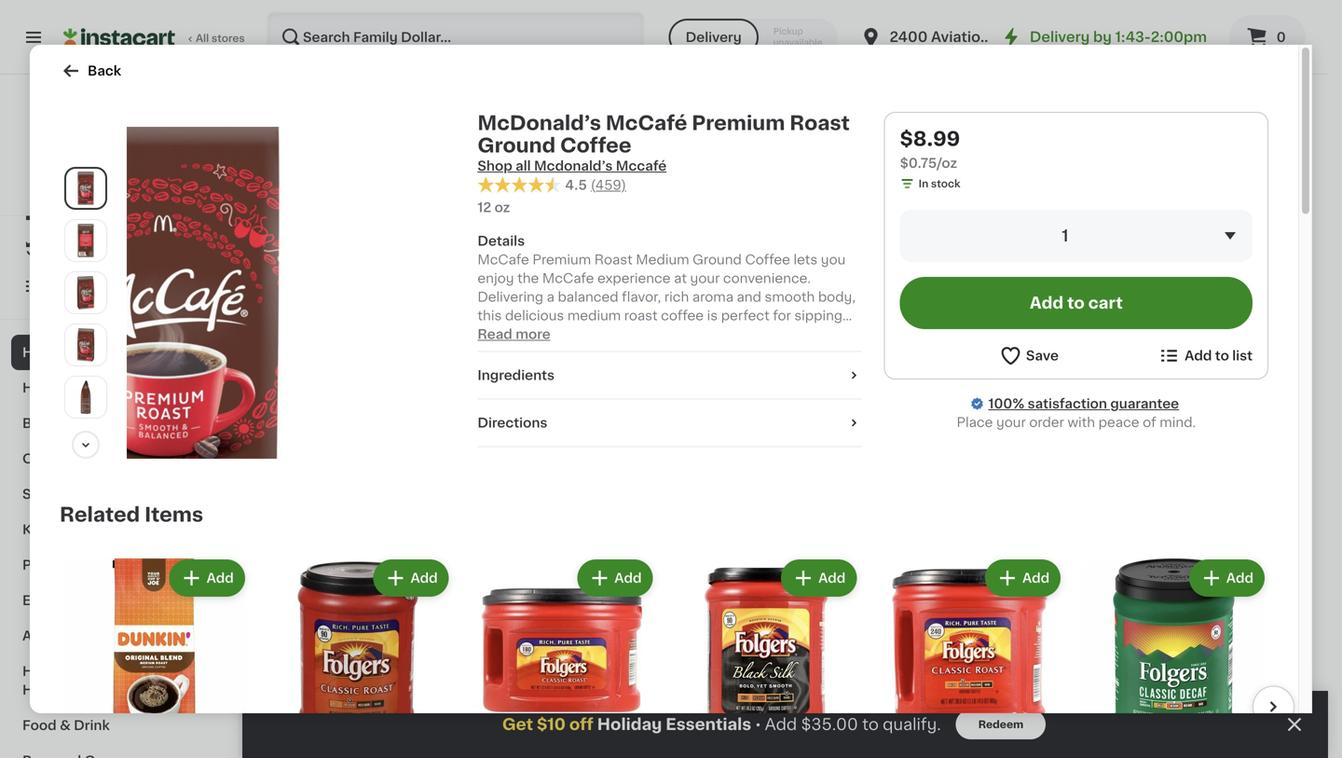 Task type: vqa. For each thing, say whether or not it's contained in the screenshot.
Directions button
yes



Task type: locate. For each thing, give the bounding box(es) containing it.
0 vertical spatial premium
[[692, 113, 786, 133]]

by inside interiors by design solid-color shag area rugs
[[337, 5, 354, 18]]

0 vertical spatial ct
[[631, 42, 642, 52]]

add up "achim"
[[615, 572, 642, 585]]

interiors up melt
[[1135, 591, 1190, 604]]

0 horizontal spatial to
[[863, 717, 879, 733]]

all stores link
[[63, 11, 246, 63]]

1 left the each
[[793, 628, 798, 638]]

design for shag
[[358, 5, 404, 18]]

& left craft
[[68, 452, 79, 465]]

$ for interiors by design corner wall shelves
[[797, 567, 804, 577]]

1 vertical spatial premium
[[280, 296, 338, 309]]

0 vertical spatial 12
[[478, 201, 492, 214]]

interiors up "wick"
[[451, 591, 505, 604]]

satisfaction down "pricing"
[[78, 188, 141, 199]]

0 vertical spatial $ 4 99
[[626, 253, 663, 272]]

0 horizontal spatial 4
[[633, 253, 646, 272]]

2 horizontal spatial mcdonald's
[[793, 5, 872, 18]]

to right $35.00
[[863, 717, 879, 733]]

buy it again
[[52, 242, 131, 256]]

aromar up egyptian at the top right of the page
[[964, 277, 1012, 290]]

of inside aromar fragrance oil, egyptian musk, spa collection 2 oz likely out of stock
[[1037, 352, 1048, 362]]

1 up fragrance
[[1062, 228, 1069, 244]]

aromar inside aromar fragrance oil, egyptian musk, spa collection 2 oz likely out of stock
[[964, 277, 1012, 290]]

product group containing 6
[[964, 400, 1120, 644]]

roast for mcdonald's mccafé premium roast ground coffee shop all mcdonald's mccafé
[[790, 113, 850, 133]]

1 vertical spatial aromar
[[280, 591, 327, 604]]

$ 5 99 up olefin
[[797, 253, 833, 272]]

interiors up corner at the bottom of page
[[793, 591, 847, 604]]

likely out of stock down fresheners
[[298, 646, 395, 657]]

to for list
[[1216, 349, 1230, 362]]

99 right 6
[[990, 567, 1004, 577]]

mcdonald's inside mcdonald's mccafé premium roast ground coffee shop all mcdonald's mccafé
[[478, 113, 601, 133]]

1 horizontal spatial ground
[[478, 136, 556, 155]]

12 for mcdonald's mccafé premium roast ground coffee
[[478, 201, 492, 214]]

$ 5 99 up expo
[[1139, 253, 1175, 272]]

$ inside $ 3 49
[[797, 567, 804, 577]]

coffee inside mcdonald's mccafé premium roast ground coffee shop all mcdonald's mccafé
[[560, 136, 632, 155]]

adjustable
[[1045, 609, 1115, 622]]

mcdonald's for mcdonald's mccafé premium roast ground coffee shop all mcdonald's mccafé
[[478, 113, 601, 133]]

1 horizontal spatial mcdonald's
[[478, 113, 601, 133]]

1 horizontal spatial likely
[[641, 682, 672, 692]]

white
[[1003, 609, 1042, 622]]

(291)
[[1204, 44, 1230, 55]]

2 horizontal spatial 1
[[1062, 228, 1069, 244]]

candle
[[475, 628, 522, 641]]

design inside interiors by design 3- wick passionfruit tango jar candle 14 oz
[[529, 591, 575, 604]]

related items
[[60, 505, 203, 525]]

expo
[[1135, 277, 1173, 290]]

1 down air
[[280, 628, 284, 638]]

0 horizontal spatial out
[[332, 646, 350, 657]]

delivery inside 'link'
[[1030, 30, 1090, 44]]

1 horizontal spatial 4
[[1146, 566, 1160, 586]]

4 inside product group
[[633, 253, 646, 272]]

12 oz down mcdonald's mccafé premium roast ground coffee on the left top of the page
[[280, 350, 305, 360]]

$ 6 99
[[968, 566, 1004, 586]]

interiors inside interiors by design hot melt glue gun
[[1135, 591, 1190, 604]]

& for craft
[[68, 452, 79, 465]]

4 up melt
[[1146, 566, 1160, 586]]

ground for mcdonald's mccafé premium roast ground coffee
[[383, 296, 432, 309]]

mccafé inside mcdonald's mccafé premium roast ground coffee shop all mcdonald's mccafé
[[606, 113, 688, 133]]

1 horizontal spatial shop
[[478, 159, 513, 173]]

paper mate pens, felt tip, medium point (0.7 mm)
[[622, 277, 767, 328]]

0
[[1277, 31, 1287, 44]]

guarantee
[[144, 188, 198, 199], [1111, 397, 1180, 410]]

interiors up short
[[964, 591, 1019, 604]]

$ up melt
[[1139, 567, 1146, 577]]

medium
[[649, 296, 702, 309]]

0 vertical spatial play
[[692, 5, 720, 18]]

0 vertical spatial holiday
[[22, 346, 74, 359]]

by for corner
[[851, 591, 868, 604]]

None search field
[[267, 11, 645, 63]]

design up shelves
[[871, 591, 917, 604]]

interiors by design olefin accent runners
[[793, 277, 941, 309]]

1 vertical spatial $ 4 99
[[1139, 566, 1176, 586]]

interiors for melt
[[1135, 591, 1190, 604]]

essentials inside treatment tracker modal dialog
[[666, 717, 752, 733]]

0 vertical spatial 4
[[633, 253, 646, 272]]

guarantee up peace
[[1111, 397, 1180, 410]]

of
[[1037, 352, 1048, 362], [1143, 416, 1157, 429], [352, 646, 363, 657], [695, 682, 706, 692]]

interiors inside interiors by design short white adjustable tension curtain rods
[[964, 591, 1019, 604]]

interiors up solid-
[[280, 5, 334, 18]]

by inside interiors by design 3- wick passionfruit tango jar candle 14 oz
[[509, 591, 525, 604]]

view pricing policy
[[63, 170, 163, 180]]

directions
[[478, 417, 548, 430]]

k-
[[868, 24, 883, 37]]

1 vertical spatial roast
[[790, 113, 850, 133]]

interiors inside interiors by design 3- wick passionfruit tango jar candle 14 oz
[[451, 591, 505, 604]]

mini
[[492, 296, 519, 309]]

enlarge coffee mcdonald's mccafé premium roast ground coffee angle_right (opens in a new tab) image
[[69, 276, 103, 310]]

with
[[1068, 416, 1096, 429]]

olefin
[[793, 296, 833, 309]]

add inside button
[[1030, 295, 1064, 311]]

by up color
[[337, 5, 354, 18]]

to inside button
[[1216, 349, 1230, 362]]

supplies down kitchen supplies link
[[105, 559, 163, 572]]

of left "mind."
[[1143, 416, 1157, 429]]

ground left paws
[[383, 296, 432, 309]]

★★★★★
[[451, 42, 516, 55], [451, 42, 516, 55], [793, 42, 858, 55], [793, 42, 858, 55], [1135, 42, 1201, 55], [1135, 42, 1201, 55], [478, 177, 562, 193], [478, 177, 562, 193], [280, 333, 345, 346], [280, 333, 345, 346], [1135, 333, 1201, 346], [1135, 333, 1201, 346], [622, 646, 687, 659], [622, 646, 687, 659]]

wall
[[842, 609, 869, 622]]

add inside button
[[1185, 349, 1213, 362]]

add up concentrated
[[411, 572, 438, 585]]

$ up paper
[[626, 254, 633, 264]]

& for accessories
[[78, 629, 89, 643]]

baby link
[[11, 406, 227, 441]]

antenna
[[985, 61, 1039, 74]]

$ inside the $ 3 99
[[968, 254, 975, 264]]

1 vertical spatial ground
[[478, 136, 556, 155]]

ct inside ja-ru inc. play balloons 2 ct
[[631, 42, 642, 52]]

99 up expo
[[1161, 254, 1175, 264]]

1 vertical spatial supplies
[[105, 559, 163, 572]]

design inside interiors by design hot melt glue gun
[[1214, 591, 1260, 604]]

oz inside aromar fragrance oil, egyptian musk, spa collection 2 oz likely out of stock
[[973, 333, 985, 343]]

$ 3 49
[[797, 566, 833, 586]]

12 oz
[[478, 201, 510, 214], [280, 350, 305, 360]]

guarantee down policy
[[144, 188, 198, 199]]

mcdonald's inside mcdonald's mccafé colombian k-cup pods
[[793, 5, 872, 18]]

2 vertical spatial coffee
[[280, 315, 325, 328]]

add left "3 99"
[[207, 572, 234, 585]]

design for shelves
[[871, 591, 917, 604]]

delivery inside button
[[686, 31, 742, 44]]

& down accessories
[[160, 665, 171, 678]]

$ up "achim"
[[626, 567, 633, 577]]

4 up paper
[[633, 253, 646, 272]]

(459) button
[[591, 176, 627, 194]]

1 horizontal spatial premium
[[692, 113, 786, 133]]

stock up 100% satisfaction guarantee link
[[1050, 352, 1080, 362]]

interiors inside interiors by design olefin accent runners
[[793, 277, 847, 290]]

play inside ja-ru inc. play balloons 2 ct
[[692, 5, 720, 18]]

interiors inside interiors by design solid-color shag area rugs
[[280, 5, 334, 18]]

shelves
[[872, 609, 923, 622]]

gun
[[1202, 609, 1229, 622]]

interiors for color
[[280, 5, 334, 18]]

1 horizontal spatial likely out of stock
[[641, 682, 737, 692]]

$ up mcdonald's mccafé premium roast ground coffee on the left top of the page
[[283, 254, 290, 264]]

ct down balloons at the top
[[631, 42, 642, 52]]

& right bustelo
[[1265, 5, 1275, 18]]

5 up olefin
[[804, 253, 817, 272]]

out down the (13)
[[674, 682, 692, 692]]

1 $ 5 99 from the left
[[797, 253, 833, 272]]

design up gun
[[1214, 591, 1260, 604]]

1 horizontal spatial guarantee
[[1111, 397, 1180, 410]]

0 horizontal spatial coffee
[[280, 315, 325, 328]]

many in stock
[[1154, 369, 1228, 379]]

balloons
[[622, 24, 678, 37]]

2 vertical spatial roast
[[342, 296, 380, 309]]

of down musk,
[[1037, 352, 1048, 362]]

mcdonald's inside mcdonald's mccafé premium roast ground coffee
[[280, 277, 358, 290]]

mccafé inside mcdonald's mccafé colombian k-cup pods
[[875, 5, 927, 18]]

by for 2:00pm
[[1094, 30, 1112, 44]]

treatment tracker modal dialog
[[242, 691, 1329, 758]]

$ for interiors by design olefin accent runners
[[797, 254, 804, 264]]

ct right 10 at the left of page
[[636, 664, 647, 674]]

delivery down inc.
[[686, 31, 742, 44]]

1 horizontal spatial $ 5 99
[[1139, 253, 1175, 272]]

100% up your
[[989, 397, 1025, 410]]

coffee for café bustelo roast & ground coffee
[[1188, 24, 1233, 37]]

ground inside mcdonald's mccafé premium roast ground coffee shop all mcdonald's mccafé
[[478, 136, 556, 155]]

0 vertical spatial to
[[1068, 295, 1085, 311]]

$ 4 99 inside product group
[[626, 253, 663, 272]]

musk,
[[1026, 296, 1065, 309]]

1 vertical spatial to
[[1216, 349, 1230, 362]]

out down the collection
[[1017, 352, 1034, 362]]

details button
[[478, 232, 862, 251]]

enlarge coffee mcdonald's mccafé premium roast ground coffee angle_back (opens in a new tab) image
[[69, 328, 103, 362]]

by inside interiors by design olefin accent runners
[[851, 277, 868, 290]]

sporting goods
[[22, 488, 129, 501]]

1 horizontal spatial delivery
[[1030, 30, 1090, 44]]

aromar inside aromar concentrated air fresheners 1 oz
[[280, 591, 327, 604]]

by inside interiors by design short white adjustable tension curtain rods
[[1022, 591, 1039, 604]]

guarantee inside 100% satisfaction guarantee link
[[1111, 397, 1180, 410]]

1 horizontal spatial holiday
[[598, 717, 662, 733]]

0 vertical spatial mcdonald's
[[793, 5, 872, 18]]

save
[[1027, 349, 1059, 362]]

1 vertical spatial coffee
[[560, 136, 632, 155]]

0 horizontal spatial roast
[[342, 296, 380, 309]]

oz down air
[[287, 628, 299, 638]]

99 up egyptian at the top right of the page
[[990, 254, 1004, 264]]

by up wall
[[851, 591, 868, 604]]

by for olefin
[[851, 277, 868, 290]]

fresheners
[[301, 609, 374, 622]]

$8.99 $0.75/oz
[[901, 129, 961, 170]]

2 5 from the left
[[1146, 253, 1159, 272]]

delivery for delivery by 1:43-2:00pm
[[1030, 30, 1090, 44]]

99 for paper mate pens, felt tip, medium point (0.7 mm)
[[648, 254, 663, 264]]

shop inside mcdonald's mccafé premium roast ground coffee shop all mcdonald's mccafé
[[478, 159, 513, 173]]

$ 4 99 up paper
[[626, 253, 663, 272]]

1 horizontal spatial 2
[[964, 333, 971, 343]]

1 vertical spatial 2
[[964, 333, 971, 343]]

area
[[394, 24, 424, 37]]

holiday up household
[[22, 346, 74, 359]]

interiors up olefin
[[793, 277, 847, 290]]

service type group
[[669, 19, 838, 56]]

design up shag
[[358, 5, 404, 18]]

0 horizontal spatial likely out of stock
[[298, 646, 395, 657]]

interiors for wall
[[793, 591, 847, 604]]

by inside interiors by design corner wall shelves 1 each
[[851, 591, 868, 604]]

of down the (13)
[[695, 682, 706, 692]]

improvement
[[66, 665, 157, 678]]

99 for expo erase markers, dry, intense colors, chisel tip
[[1161, 254, 1175, 264]]

shop
[[478, 159, 513, 173], [52, 205, 87, 218]]

add left redeem button
[[907, 729, 934, 742]]

2 $ 5 99 from the left
[[1139, 253, 1175, 272]]

0 vertical spatial essentials
[[78, 346, 146, 359]]

& inside café bustelo roast & ground coffee
[[1265, 5, 1275, 18]]

likely out of stock
[[298, 646, 395, 657], [641, 682, 737, 692]]

2 horizontal spatial to
[[1216, 349, 1230, 362]]

shop link
[[11, 193, 227, 230]]

design inside interiors by design corner wall shelves 1 each
[[871, 591, 917, 604]]

(117)
[[520, 44, 542, 55]]

0 vertical spatial 100%
[[48, 188, 76, 199]]

99 right 13
[[656, 567, 670, 577]]

add up "mcdonald's"
[[565, 103, 592, 116]]

1 horizontal spatial out
[[674, 682, 692, 692]]

& right apparel
[[78, 629, 89, 643]]

design up "passionfruit"
[[529, 591, 575, 604]]

mcdonald's
[[793, 5, 872, 18], [478, 113, 601, 133], [280, 277, 358, 290]]

delivery down the hdtv
[[1030, 30, 1090, 44]]

interiors by design solid-color shag area rugs button
[[280, 0, 436, 58]]

$ inside $ 13 99
[[626, 567, 633, 577]]

2 horizontal spatial roast
[[1223, 5, 1261, 18]]

0 horizontal spatial 2
[[622, 42, 628, 52]]

0 button
[[1230, 15, 1307, 60]]

mccafé left paw
[[362, 277, 413, 290]]

1 vertical spatial guarantee
[[1111, 397, 1180, 410]]

ground inside mcdonald's mccafé premium roast ground coffee
[[383, 296, 432, 309]]

design for passionfruit
[[529, 591, 575, 604]]

delivery
[[1030, 30, 1090, 44], [686, 31, 742, 44]]

2 vertical spatial mcdonald's
[[280, 277, 358, 290]]

99 up olefin
[[819, 254, 833, 264]]

to inside button
[[1068, 295, 1085, 311]]

jet
[[522, 296, 544, 309]]

food & drink
[[22, 719, 110, 732]]

mccafé for mcdonald's mccafé premium roast ground coffee
[[362, 277, 413, 290]]

x
[[685, 591, 694, 604]]

1 5 from the left
[[804, 253, 817, 272]]

$ for interiors by design short white adjustable tension curtain rods
[[968, 567, 975, 577]]

mccafé inside mcdonald's mccafé premium roast ground coffee
[[362, 277, 413, 290]]

stock down aromar concentrated air fresheners 1 oz on the left bottom of page
[[366, 646, 395, 657]]

aromar fragrance oil, egyptian musk, spa collection 2 oz likely out of stock
[[964, 277, 1106, 362]]

99 inside $ 6 99
[[990, 567, 1004, 577]]

to down oil,
[[1068, 295, 1085, 311]]

5 for expo
[[1146, 253, 1159, 272]]

add right • in the right bottom of the page
[[765, 717, 798, 733]]

in right many at right
[[1186, 369, 1196, 379]]

design inside interiors by design short white adjustable tension curtain rods
[[1042, 591, 1088, 604]]

12 down mcdonald's mccafé premium roast ground coffee on the left top of the page
[[280, 350, 291, 360]]

holiday inside treatment tracker modal dialog
[[598, 717, 662, 733]]

4.5
[[565, 178, 587, 191]]

essentials
[[78, 346, 146, 359], [666, 717, 752, 733]]

2 horizontal spatial mccafé
[[875, 5, 927, 18]]

add
[[565, 103, 592, 116], [736, 103, 763, 116], [907, 103, 934, 116], [1249, 103, 1277, 116], [1030, 295, 1064, 311], [1185, 349, 1213, 362], [1078, 416, 1106, 429], [207, 572, 234, 585], [411, 572, 438, 585], [615, 572, 642, 585], [819, 572, 846, 585], [1023, 572, 1050, 585], [1227, 572, 1254, 585], [765, 717, 798, 733], [565, 729, 592, 742], [736, 729, 763, 742], [907, 729, 934, 742]]

ct
[[631, 42, 642, 52], [636, 664, 647, 674]]

premium inside mcdonald's mccafé premium roast ground coffee shop all mcdonald's mccafé
[[692, 113, 786, 133]]

1 vertical spatial 12
[[280, 350, 291, 360]]

0 vertical spatial satisfaction
[[78, 188, 141, 199]]

mcdonald's mccafé colombian k-cup pods
[[793, 5, 946, 37]]

1 horizontal spatial to
[[1068, 295, 1085, 311]]

roast inside mcdonald's mccafé premium roast ground coffee shop all mcdonald's mccafé
[[790, 113, 850, 133]]

0 horizontal spatial 100% satisfaction guarantee
[[48, 188, 198, 199]]

0 vertical spatial 12 oz
[[478, 201, 510, 214]]

2 vertical spatial mccafé
[[362, 277, 413, 290]]

jar
[[451, 628, 472, 641]]

1 horizontal spatial coffee
[[560, 136, 632, 155]]

product group
[[451, 87, 607, 312], [622, 87, 778, 346], [793, 87, 949, 312], [964, 87, 1120, 368], [1135, 87, 1292, 385], [451, 400, 607, 659], [964, 400, 1120, 644], [60, 556, 249, 758], [264, 556, 453, 758], [468, 556, 657, 758], [672, 556, 861, 758], [876, 556, 1065, 758], [1080, 556, 1269, 758], [280, 713, 436, 758], [451, 713, 607, 758], [622, 713, 778, 758], [793, 713, 949, 758], [964, 713, 1120, 758], [1135, 713, 1292, 758]]

all
[[196, 33, 209, 43]]

premium inside mcdonald's mccafé premium roast ground coffee
[[280, 296, 338, 309]]

3-
[[578, 591, 593, 604]]

1 vertical spatial in
[[740, 609, 751, 622]]

coffee inside café bustelo roast & ground coffee
[[1188, 24, 1233, 37]]

100% satisfaction guarantee
[[48, 188, 198, 199], [989, 397, 1180, 410]]

interiors inside interiors by design corner wall shelves 1 each
[[793, 591, 847, 604]]

0 horizontal spatial $ 5 99
[[797, 253, 833, 272]]

roast inside mcdonald's mccafé premium roast ground coffee
[[342, 296, 380, 309]]

1 vertical spatial satisfaction
[[1028, 397, 1108, 410]]

play down the mighty
[[547, 296, 575, 309]]

2 horizontal spatial ground
[[1135, 24, 1185, 37]]

fragrance
[[1015, 277, 1081, 290]]

hot
[[1264, 591, 1288, 604]]

glue
[[1168, 609, 1199, 622]]

patrol
[[481, 277, 519, 290]]

add button
[[529, 92, 601, 126], [701, 92, 773, 126], [872, 92, 944, 126], [1214, 92, 1286, 126], [1043, 406, 1115, 439], [171, 562, 243, 595], [375, 562, 447, 595], [579, 562, 651, 595], [783, 562, 855, 595], [988, 562, 1060, 595], [1192, 562, 1264, 595], [529, 719, 601, 753], [701, 719, 773, 753], [872, 719, 944, 753]]

0 horizontal spatial shop
[[52, 205, 87, 218]]

49
[[819, 567, 833, 577]]

add down fragrance
[[1030, 295, 1064, 311]]

99 inside $ 13 99
[[656, 567, 670, 577]]

ground inside café bustelo roast & ground coffee
[[1135, 24, 1185, 37]]

by left 1:43-
[[1094, 30, 1112, 44]]

1 horizontal spatial aromar
[[964, 277, 1012, 290]]

concentrated
[[331, 591, 422, 604]]

likely inside aromar fragrance oil, egyptian musk, spa collection 2 oz likely out of stock
[[983, 352, 1014, 362]]

product group containing interiors by design 3- wick passionfruit tango jar candle
[[451, 400, 607, 659]]

2
[[622, 42, 628, 52], [964, 333, 971, 343]]

0 vertical spatial mccafé
[[875, 5, 927, 18]]

0 horizontal spatial 12
[[280, 350, 291, 360]]

play up delivery button
[[692, 5, 720, 18]]

likely down the 10 ct
[[641, 682, 672, 692]]

5 up expo
[[1146, 253, 1159, 272]]

ground up all
[[478, 136, 556, 155]]

coffee inside mcdonald's mccafé premium roast ground coffee
[[280, 315, 325, 328]]

read more button
[[478, 325, 551, 344]]

1 vertical spatial essentials
[[666, 717, 752, 733]]

1 vertical spatial likely
[[298, 646, 330, 657]]

by inside 'link'
[[1094, 30, 1112, 44]]

$ left 49
[[797, 567, 804, 577]]

ground
[[1135, 24, 1185, 37], [478, 136, 556, 155], [383, 296, 432, 309]]

$ inside $ 6 99
[[968, 567, 975, 577]]

aromar for 3
[[964, 277, 1012, 290]]

product group containing 4
[[622, 87, 778, 346]]

get $10 off holiday essentials • add $35.00 to qualify.
[[502, 717, 942, 733]]

delivery by 1:43-2:00pm link
[[1001, 26, 1208, 48]]

add up "many in stock"
[[1185, 349, 1213, 362]]

1 vertical spatial 12 oz
[[280, 350, 305, 360]]

1 horizontal spatial roast
[[790, 113, 850, 133]]

oz down mcdonald's mccafé premium roast ground coffee on the left top of the page
[[293, 350, 305, 360]]

0 horizontal spatial mcdonald's
[[280, 277, 358, 290]]

1 vertical spatial mccafé
[[606, 113, 688, 133]]

0 horizontal spatial delivery
[[686, 31, 742, 44]]

99 up glue
[[1162, 567, 1176, 577]]

1 horizontal spatial play
[[692, 5, 720, 18]]

1 vertical spatial likely out of stock
[[641, 682, 737, 692]]

0 horizontal spatial satisfaction
[[78, 188, 141, 199]]

to
[[1068, 295, 1085, 311], [1216, 349, 1230, 362], [863, 717, 879, 733]]

99 down details button at the top
[[648, 254, 663, 264]]

oz right 14
[[465, 646, 477, 657]]

mccafé for mcdonald's mccafé colombian k-cup pods
[[875, 5, 927, 18]]

likely
[[983, 352, 1014, 362], [298, 646, 330, 657], [641, 682, 672, 692]]

1 vertical spatial play
[[547, 296, 575, 309]]

0 horizontal spatial guarantee
[[144, 188, 198, 199]]

design up adjustable
[[1042, 591, 1088, 604]]

design for adjustable
[[1042, 591, 1088, 604]]

item carousel region
[[34, 549, 1295, 758]]

0 horizontal spatial mccafé
[[362, 277, 413, 290]]

1 vertical spatial mcdonald's
[[478, 113, 601, 133]]

oz inside interiors by design 3- wick passionfruit tango jar candle 14 oz
[[465, 646, 477, 657]]

12 for $
[[280, 350, 291, 360]]

99 inside the $ 3 99
[[990, 254, 1004, 264]]

mind.
[[1160, 416, 1197, 429]]

99 for interiors by design hot melt glue gun
[[1162, 567, 1176, 577]]

2 vertical spatial to
[[863, 717, 879, 733]]

oz inside aromar concentrated air fresheners 1 oz
[[287, 628, 299, 638]]

ground down café
[[1135, 24, 1185, 37]]

1 vertical spatial 100%
[[989, 397, 1025, 410]]

design inside interiors by design olefin accent runners
[[871, 277, 917, 290]]

0 vertical spatial 2
[[622, 42, 628, 52]]

$ up olefin
[[797, 254, 804, 264]]

essentials left • in the right bottom of the page
[[666, 717, 752, 733]]

in down nexus
[[740, 609, 751, 622]]

0 vertical spatial out
[[1017, 352, 1034, 362]]

nexus
[[724, 591, 765, 604]]

shop up enlarge coffee mcdonald's mccafé premium roast ground coffee angle_left (opens in a new tab) image
[[52, 205, 87, 218]]

2 horizontal spatial out
[[1017, 352, 1034, 362]]

3 up air
[[290, 566, 303, 586]]

coffee mcdonald's mccafé premium roast ground coffee hero image
[[0, 93, 399, 553]]

essentials up household link
[[78, 346, 146, 359]]

12 up "details"
[[478, 201, 492, 214]]

1 horizontal spatial 12 oz
[[478, 201, 510, 214]]

3 left 49
[[804, 566, 817, 586]]

design inside interiors by design solid-color shag area rugs
[[358, 5, 404, 18]]

1 horizontal spatial essentials
[[666, 717, 752, 733]]

2 vertical spatial ground
[[383, 296, 432, 309]]

view
[[63, 170, 89, 180]]

mcdonald's
[[534, 159, 613, 173]]

& left gift
[[62, 559, 73, 572]]

0 horizontal spatial 12 oz
[[280, 350, 305, 360]]

by up "passionfruit"
[[509, 591, 525, 604]]

1 vertical spatial holiday
[[598, 717, 662, 733]]

by up white
[[1022, 591, 1039, 604]]

0 vertical spatial 100% satisfaction guarantee
[[48, 188, 198, 199]]

design
[[358, 5, 404, 18], [871, 277, 917, 290], [529, 591, 575, 604], [871, 591, 917, 604], [1042, 591, 1088, 604], [1214, 591, 1260, 604]]

1 vertical spatial 4
[[1146, 566, 1160, 586]]

1 horizontal spatial 5
[[1146, 253, 1159, 272]]

stock right in
[[932, 179, 961, 189]]

0 horizontal spatial 5
[[804, 253, 817, 272]]



Task type: describe. For each thing, give the bounding box(es) containing it.
accessories
[[92, 629, 175, 643]]

1 vertical spatial out
[[332, 646, 350, 657]]

runners
[[886, 296, 941, 309]]

planks
[[694, 609, 736, 622]]

nontoxic
[[451, 24, 510, 37]]

solid-
[[280, 24, 318, 37]]

roast inside café bustelo roast & ground coffee
[[1223, 5, 1261, 18]]

add right get
[[565, 729, 592, 742]]

1 vertical spatial shop
[[52, 205, 87, 218]]

by for 3-
[[509, 591, 525, 604]]

office & craft
[[22, 452, 117, 465]]

99 for interiors by design olefin accent runners
[[819, 254, 833, 264]]

0 vertical spatial in
[[1186, 369, 1196, 379]]

interiors for white
[[964, 591, 1019, 604]]

coffee for mcdonald's mccafé premium roast ground coffee shop all mcdonald's mccafé
[[560, 136, 632, 155]]

interiors for accent
[[793, 277, 847, 290]]

6"
[[667, 591, 682, 604]]

4 for interiors
[[1146, 566, 1160, 586]]

instacart logo image
[[63, 26, 175, 48]]

$ 5 99 for interiors
[[797, 253, 833, 272]]

$0.75/oz
[[901, 157, 958, 170]]

shag
[[357, 24, 390, 37]]

99 for achim 6" x 36" nexus vinyl floor planks in light grey
[[656, 567, 670, 577]]

office
[[22, 452, 65, 465]]

1 inside aromar concentrated air fresheners 1 oz
[[280, 628, 284, 638]]

family dollar link
[[75, 97, 163, 164]]

$ for interiors by design hot melt glue gun
[[1139, 567, 1146, 577]]

to for cart
[[1068, 295, 1085, 311]]

crayons,
[[505, 5, 563, 18]]

drink
[[74, 719, 110, 732]]

99 inside "3 99"
[[305, 567, 319, 577]]

$ for aromar fragrance oil, egyptian musk, spa collection
[[968, 254, 975, 264]]

0 horizontal spatial 3
[[290, 566, 303, 586]]

amplified
[[1010, 42, 1072, 55]]

2 inside aromar fragrance oil, egyptian musk, spa collection 2 oz likely out of stock
[[964, 333, 971, 343]]

hdtv
[[1031, 5, 1069, 18]]

vinyl
[[622, 609, 654, 622]]

design for runners
[[871, 277, 917, 290]]

delivery for delivery
[[686, 31, 742, 44]]

by for solid-
[[337, 5, 354, 18]]

roast for mcdonald's mccafé premium roast ground coffee
[[342, 296, 380, 309]]

erase
[[1176, 277, 1213, 290]]

add to cart
[[1030, 295, 1123, 311]]

3 for aromar fragrance oil, egyptian musk, spa collection
[[975, 253, 988, 272]]

by for short
[[1022, 591, 1039, 604]]

rods
[[1070, 628, 1104, 641]]

stock down add to list
[[1198, 369, 1228, 379]]

holiday essentials
[[22, 346, 146, 359]]

$ for expo erase markers, dry, intense colors, chisel tip
[[1139, 254, 1146, 264]]

cup
[[883, 24, 910, 37]]

interiors for wick
[[451, 591, 505, 604]]

crayola
[[451, 5, 501, 18]]

electronics link
[[11, 583, 227, 618]]

policy
[[131, 170, 163, 180]]

enlarge coffee mcdonald's mccafé premium roast ground coffee angle_top (opens in a new tab) image
[[69, 381, 103, 414]]

wick
[[451, 609, 483, 622]]

your
[[997, 416, 1027, 429]]

99 for interiors by design short white adjustable tension curtain rods
[[990, 567, 1004, 577]]

aromar concentrated air fresheners 1 oz
[[280, 591, 422, 638]]

office & craft link
[[11, 441, 227, 477]]

redeem button
[[957, 710, 1046, 740]]

1 vertical spatial ct
[[636, 664, 647, 674]]

1 vertical spatial 100% satisfaction guarantee
[[989, 397, 1180, 410]]

12 oz for $
[[280, 350, 305, 360]]

$ up "wick"
[[455, 567, 461, 577]]

short
[[964, 609, 1000, 622]]

add up interiors by design hot melt glue gun
[[1227, 572, 1254, 585]]

interiors by design hot melt glue gun
[[1135, 591, 1288, 622]]

oz up "details"
[[495, 201, 510, 214]]

2 vertical spatial likely
[[641, 682, 672, 692]]

guarantee inside "100% satisfaction guarantee" 'button'
[[144, 188, 198, 199]]

add inside treatment tracker modal dialog
[[765, 717, 798, 733]]

2 vertical spatial out
[[674, 682, 692, 692]]

enlarge coffee mcdonald's mccafé premium roast ground coffee angle_left (opens in a new tab) image
[[69, 224, 103, 257]]

holiday essentials link
[[11, 335, 227, 370]]

$ 4 99 for paper
[[626, 253, 663, 272]]

to inside treatment tracker modal dialog
[[863, 717, 879, 733]]

interiors by design corner wall shelves 1 each
[[793, 591, 923, 638]]

markers,
[[1216, 277, 1272, 290]]

mcdonald's for mcdonald's mccafé colombian k-cup pods
[[793, 5, 872, 18]]

1 inside interiors by design corner wall shelves 1 each
[[793, 628, 798, 638]]

0 vertical spatial supplies
[[78, 523, 136, 536]]

home
[[22, 665, 63, 678]]

4.5 (459)
[[565, 178, 627, 191]]

goods
[[84, 488, 129, 501]]

aromar for 99
[[280, 591, 327, 604]]

& for drink
[[60, 719, 71, 732]]

mccafé
[[616, 159, 667, 173]]

add to list button
[[1158, 344, 1253, 367]]

list
[[1233, 349, 1253, 362]]

point
[[706, 296, 740, 309]]

& inside home improvement & hardware
[[160, 665, 171, 678]]

delivery by 1:43-2:00pm
[[1030, 30, 1208, 44]]

crayola crayons, nontoxic
[[451, 5, 563, 37]]

lists
[[52, 280, 84, 293]]

0 horizontal spatial essentials
[[78, 346, 146, 359]]

pods
[[913, 24, 946, 37]]

add down 100% satisfaction guarantee link
[[1078, 416, 1106, 429]]

get
[[502, 717, 533, 733]]

place
[[957, 416, 994, 429]]

enlarge coffee mcdonald's mccafé premium roast ground coffee hero (opens in a new tab) image
[[69, 172, 103, 205]]

1 horizontal spatial 100%
[[989, 397, 1025, 410]]

felt
[[740, 277, 764, 290]]

lists link
[[11, 268, 227, 305]]

99 down "details"
[[477, 254, 491, 264]]

12 oz for mcdonald's mccafé premium roast ground coffee
[[478, 201, 510, 214]]

back
[[88, 64, 121, 77]]

café
[[1135, 5, 1167, 18]]

request button
[[1032, 92, 1115, 126]]

99 for aromar fragrance oil, egyptian musk, spa collection
[[990, 254, 1004, 264]]

off
[[570, 717, 594, 733]]

add up corner at the bottom of page
[[819, 572, 846, 585]]

$ 5 99 for expo
[[1139, 253, 1175, 272]]

coffee for mcdonald's mccafé premium roast ground coffee
[[280, 315, 325, 328]]

mcdonald's for mcdonald's mccafé premium roast ground coffee
[[280, 277, 358, 290]]

stock up get $10 off holiday essentials • add $35.00 to qualify. in the bottom of the page
[[708, 682, 737, 692]]

ge
[[964, 5, 984, 18]]

add down 0 button
[[1249, 103, 1277, 116]]

interiors by design short white adjustable tension curtain rods
[[964, 591, 1115, 641]]

add left $35.00
[[736, 729, 763, 742]]

family dollar logo image
[[97, 97, 141, 141]]

dry,
[[1135, 296, 1163, 309]]

buy it again link
[[11, 230, 227, 268]]

$10
[[537, 717, 566, 733]]

interiors by design 3- wick passionfruit tango jar candle 14 oz
[[451, 591, 607, 657]]

100% satisfaction guarantee inside 'button'
[[48, 188, 198, 199]]

paw
[[451, 277, 478, 290]]

ge 1080p hdtv lifetime 40 miles range amplified indoor tv antenna
[[964, 5, 1118, 74]]

0 horizontal spatial holiday
[[22, 346, 74, 359]]

mate
[[664, 277, 697, 290]]

collection
[[964, 315, 1032, 328]]

interiors by design solid-color shag area rugs
[[280, 5, 424, 55]]

mccafé for mcdonald's mccafé premium roast ground coffee shop all mcdonald's mccafé
[[606, 113, 688, 133]]

ground for mcdonald's mccafé premium roast ground coffee shop all mcdonald's mccafé
[[478, 136, 556, 155]]

product group containing 3
[[964, 87, 1120, 368]]

3 99
[[290, 566, 319, 586]]

(189)
[[862, 44, 888, 55]]

buy
[[52, 242, 79, 256]]

expo erase markers, dry, intense colors, chisel tip
[[1135, 277, 1272, 328]]

premium for mcdonald's mccafé premium roast ground coffee
[[280, 296, 338, 309]]

color
[[318, 24, 354, 37]]

2 inside ja-ru inc. play balloons 2 ct
[[622, 42, 628, 52]]

add up $8.99
[[907, 103, 934, 116]]

of down aromar concentrated air fresheners 1 oz on the left bottom of page
[[352, 646, 363, 657]]

100% inside 'button'
[[48, 188, 76, 199]]

$ for achim 6" x 36" nexus vinyl floor planks in light grey
[[626, 567, 633, 577]]

paw patrol mighty pups paws mini jet play set
[[451, 277, 605, 309]]

sporting goods link
[[11, 477, 227, 512]]

2400 aviation dr button
[[860, 11, 1011, 63]]

it
[[82, 242, 91, 256]]

design for glue
[[1214, 591, 1260, 604]]

intense
[[1166, 296, 1215, 309]]

10
[[622, 664, 634, 674]]

1 horizontal spatial satisfaction
[[1028, 397, 1108, 410]]

4 for paper
[[633, 253, 646, 272]]

add up interiors by design short white adjustable tension curtain rods
[[1023, 572, 1050, 585]]

save button
[[1000, 344, 1059, 367]]

3 for interiors by design corner wall shelves
[[804, 566, 817, 586]]

miles
[[1042, 24, 1077, 37]]

in inside achim 6" x 36" nexus vinyl floor planks in light grey
[[740, 609, 751, 622]]

stock inside aromar fragrance oil, egyptian musk, spa collection 2 oz likely out of stock
[[1050, 352, 1080, 362]]

mcdonald's mccafé premium roast ground coffee shop all mcdonald's mccafé
[[478, 113, 850, 173]]

premium for mcdonald's mccafé premium roast ground coffee shop all mcdonald's mccafé
[[692, 113, 786, 133]]

100% satisfaction guarantee button
[[29, 182, 209, 201]]

order
[[1030, 416, 1065, 429]]

play inside paw patrol mighty pups paws mini jet play set
[[547, 296, 575, 309]]

mcdonald's mccafé premium roast ground coffee
[[280, 277, 432, 328]]

household
[[22, 381, 96, 394]]

$ for paper mate pens, felt tip, medium point (0.7 mm)
[[626, 254, 633, 264]]

party & gift supplies
[[22, 559, 163, 572]]

ingredients button
[[478, 366, 862, 385]]

indoor
[[1076, 42, 1118, 55]]

$ 4 99 for interiors
[[1139, 566, 1176, 586]]

1 field
[[901, 210, 1253, 262]]

14
[[451, 646, 462, 657]]

& for gift
[[62, 559, 73, 572]]

pricing
[[91, 170, 128, 180]]

satisfaction inside 'button'
[[78, 188, 141, 199]]

5 for interiors
[[804, 253, 817, 272]]

add down service type group
[[736, 103, 763, 116]]

out inside aromar fragrance oil, egyptian musk, spa collection 2 oz likely out of stock
[[1017, 352, 1034, 362]]

melt
[[1135, 609, 1165, 622]]

ground for café bustelo roast & ground coffee
[[1135, 24, 1185, 37]]

1080p
[[987, 5, 1028, 18]]

1 inside field
[[1062, 228, 1069, 244]]

cart
[[1089, 295, 1123, 311]]



